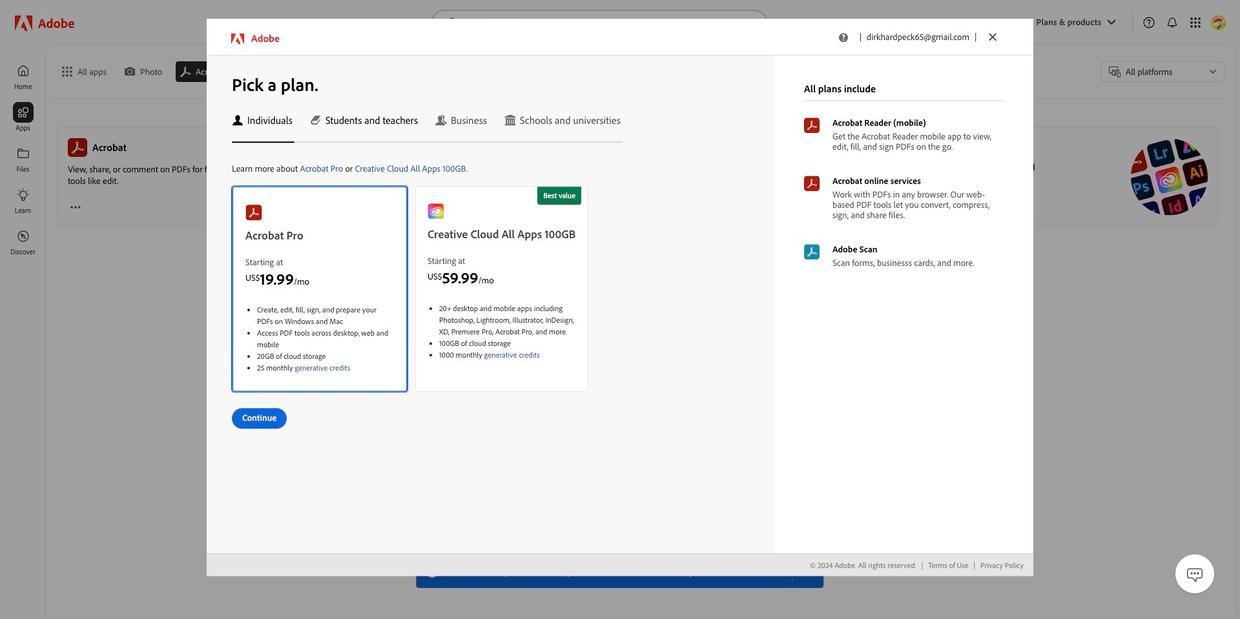 Task type: describe. For each thing, give the bounding box(es) containing it.
Search Adobe search field
[[431, 10, 767, 36]]

adobe, inc. image
[[15, 13, 74, 33]]



Task type: locate. For each thing, give the bounding box(es) containing it.
alert
[[416, 558, 824, 589]]

None radio
[[57, 61, 120, 83], [120, 61, 175, 83], [57, 61, 120, 83], [120, 61, 175, 83]]

None radio
[[175, 61, 263, 83], [263, 61, 322, 83], [175, 61, 263, 83], [263, 61, 322, 83]]

heading
[[385, 141, 406, 154]]

option group
[[57, 61, 677, 83]]



Task type: vqa. For each thing, say whether or not it's contained in the screenshot.
OPTION GROUP
yes



